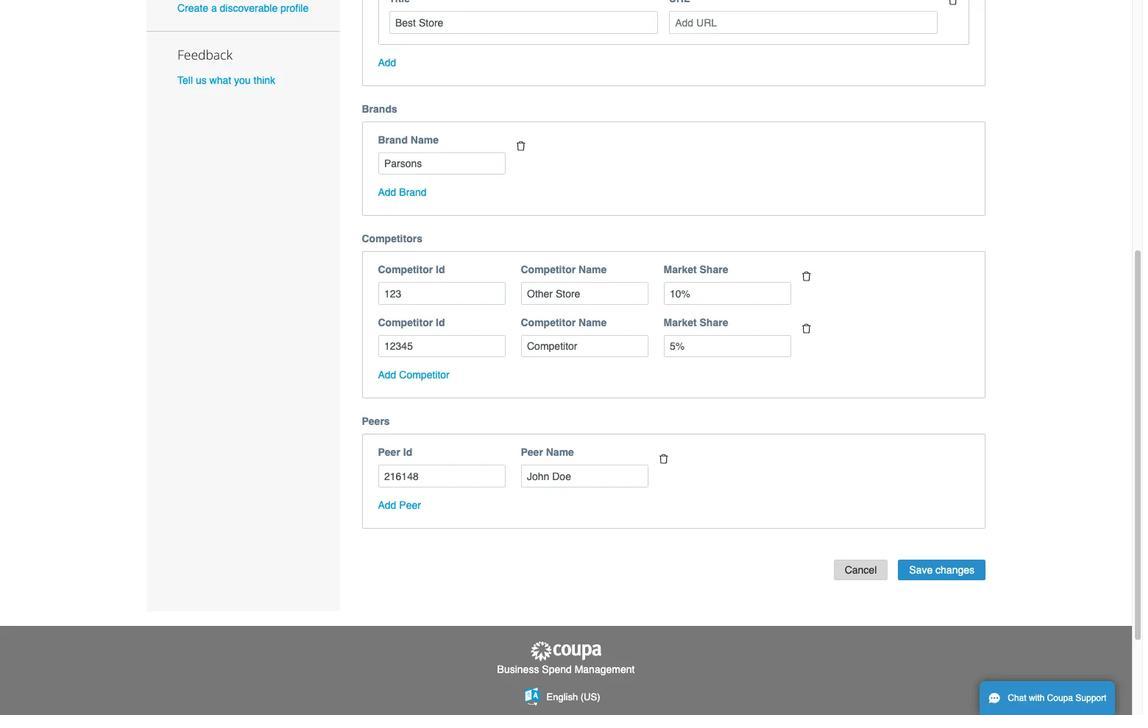 Task type: locate. For each thing, give the bounding box(es) containing it.
peer down peer id "text box"
[[399, 499, 421, 511]]

add brand
[[378, 187, 427, 198]]

market share up market share text box
[[664, 317, 729, 328]]

2 competitor name from the top
[[521, 317, 607, 328]]

1 market from the top
[[664, 264, 697, 276]]

1 share from the top
[[700, 264, 729, 276]]

brand down "brands"
[[378, 134, 408, 146]]

2 share from the top
[[700, 317, 729, 328]]

id for market share text field
[[436, 264, 445, 276]]

feedback
[[178, 46, 233, 64]]

add inside button
[[378, 499, 397, 511]]

competitor id
[[378, 264, 445, 276], [378, 317, 445, 328]]

Competitor Name text field
[[521, 282, 649, 305], [521, 335, 649, 357]]

you
[[234, 75, 251, 86]]

competitor id for market share text field
[[378, 264, 445, 276]]

market share
[[664, 264, 729, 276], [664, 317, 729, 328]]

1 add from the top
[[378, 57, 397, 68]]

2 market share from the top
[[664, 317, 729, 328]]

peers
[[362, 416, 390, 427]]

name for competitor id 'text box' related to market share text field
[[579, 264, 607, 276]]

brand down brand name text box at left
[[399, 187, 427, 198]]

us
[[196, 75, 207, 86]]

changes
[[936, 564, 975, 576]]

competitor name for competitor name text field corresponding to competitor id 'text box' for market share text box
[[521, 317, 607, 328]]

add for add brand
[[378, 187, 397, 198]]

share for market share text field
[[700, 264, 729, 276]]

spend
[[542, 663, 572, 675]]

add up "brands"
[[378, 57, 397, 68]]

peer up peer name text field
[[521, 447, 543, 458]]

market share up market share text field
[[664, 264, 729, 276]]

1 vertical spatial market share
[[664, 317, 729, 328]]

0 vertical spatial market
[[664, 264, 697, 276]]

competitor inside button
[[399, 369, 450, 381]]

name for peer id "text box"
[[546, 447, 574, 458]]

cancel
[[845, 564, 877, 576]]

business spend management
[[498, 663, 635, 675]]

tell us what you think button
[[178, 73, 276, 88]]

(us)
[[581, 691, 601, 703]]

competitor
[[378, 264, 433, 276], [521, 264, 576, 276], [378, 317, 433, 328], [521, 317, 576, 328], [399, 369, 450, 381]]

0 vertical spatial id
[[436, 264, 445, 276]]

1 vertical spatial market
[[664, 317, 697, 328]]

1 vertical spatial brand
[[399, 187, 427, 198]]

id
[[436, 264, 445, 276], [436, 317, 445, 328], [403, 447, 413, 458]]

Competitor Id text field
[[378, 282, 506, 305], [378, 335, 506, 357]]

name for competitor id 'text box' for market share text box
[[579, 317, 607, 328]]

Brand Name text field
[[378, 152, 506, 175]]

1 market share from the top
[[664, 264, 729, 276]]

add up competitors
[[378, 187, 397, 198]]

1 vertical spatial competitor name
[[521, 317, 607, 328]]

save changes button
[[899, 560, 986, 581]]

Peer Id text field
[[378, 465, 506, 487]]

peer for peer name
[[521, 447, 543, 458]]

0 vertical spatial competitor name
[[521, 264, 607, 276]]

0 vertical spatial market share
[[664, 264, 729, 276]]

2 competitor id text field from the top
[[378, 335, 506, 357]]

peer for peer id
[[378, 447, 401, 458]]

0 vertical spatial competitor id text field
[[378, 282, 506, 305]]

with
[[1030, 693, 1045, 703]]

0 vertical spatial share
[[700, 264, 729, 276]]

add
[[378, 57, 397, 68], [378, 187, 397, 198], [378, 369, 397, 381], [378, 499, 397, 511]]

share up market share text box
[[700, 317, 729, 328]]

create a discoverable profile
[[178, 2, 309, 14]]

0 vertical spatial competitor id
[[378, 264, 445, 276]]

peer
[[378, 447, 401, 458], [521, 447, 543, 458], [399, 499, 421, 511]]

market up market share text field
[[664, 264, 697, 276]]

4 add from the top
[[378, 499, 397, 511]]

1 competitor id from the top
[[378, 264, 445, 276]]

1 competitor id text field from the top
[[378, 282, 506, 305]]

add peer
[[378, 499, 421, 511]]

3 add from the top
[[378, 369, 397, 381]]

1 vertical spatial competitor id
[[378, 317, 445, 328]]

0 vertical spatial brand
[[378, 134, 408, 146]]

1 vertical spatial id
[[436, 317, 445, 328]]

competitor name
[[521, 264, 607, 276], [521, 317, 607, 328]]

add down peer id
[[378, 499, 397, 511]]

competitor id down competitors
[[378, 264, 445, 276]]

1 competitor name text field from the top
[[521, 282, 649, 305]]

coupa
[[1048, 693, 1074, 703]]

what
[[210, 75, 231, 86]]

1 vertical spatial competitor id text field
[[378, 335, 506, 357]]

1 vertical spatial share
[[700, 317, 729, 328]]

tell
[[178, 75, 193, 86]]

competitor id text field for market share text field
[[378, 282, 506, 305]]

tell us what you think
[[178, 75, 276, 86]]

add for add competitor
[[378, 369, 397, 381]]

business
[[498, 663, 539, 675]]

Market Share text field
[[664, 335, 791, 357]]

name
[[411, 134, 439, 146], [579, 264, 607, 276], [579, 317, 607, 328], [546, 447, 574, 458]]

competitors
[[362, 233, 423, 245]]

coupa supplier portal image
[[530, 641, 603, 662]]

share for market share text box
[[700, 317, 729, 328]]

1 competitor name from the top
[[521, 264, 607, 276]]

2 competitor name text field from the top
[[521, 335, 649, 357]]

add up peers
[[378, 369, 397, 381]]

peer id
[[378, 447, 413, 458]]

share
[[700, 264, 729, 276], [700, 317, 729, 328]]

add competitor button
[[378, 368, 450, 383]]

add competitor
[[378, 369, 450, 381]]

discoverable
[[220, 2, 278, 14]]

market share for market share text field
[[664, 264, 729, 276]]

id for market share text box
[[436, 317, 445, 328]]

add inside button
[[378, 369, 397, 381]]

Peer Name text field
[[521, 465, 649, 487]]

2 competitor id from the top
[[378, 317, 445, 328]]

share up market share text field
[[700, 264, 729, 276]]

1 vertical spatial competitor name text field
[[521, 335, 649, 357]]

competitor name text field for competitor id 'text box' related to market share text field
[[521, 282, 649, 305]]

english
[[547, 691, 578, 703]]

chat with coupa support button
[[980, 681, 1116, 715]]

competitor id up add competitor button
[[378, 317, 445, 328]]

2 market from the top
[[664, 317, 697, 328]]

competitor name for competitor name text field related to competitor id 'text box' related to market share text field
[[521, 264, 607, 276]]

brand
[[378, 134, 408, 146], [399, 187, 427, 198]]

0 vertical spatial competitor name text field
[[521, 282, 649, 305]]

market up market share text box
[[664, 317, 697, 328]]

brand inside 'button'
[[399, 187, 427, 198]]

add inside 'button'
[[378, 187, 397, 198]]

market
[[664, 264, 697, 276], [664, 317, 697, 328]]

a
[[211, 2, 217, 14]]

2 add from the top
[[378, 187, 397, 198]]

save changes
[[910, 564, 975, 576]]

peer down peers
[[378, 447, 401, 458]]



Task type: describe. For each thing, give the bounding box(es) containing it.
add for add
[[378, 57, 397, 68]]

peer inside button
[[399, 499, 421, 511]]

think
[[254, 75, 276, 86]]

create
[[178, 2, 208, 14]]

cancel link
[[834, 560, 888, 581]]

competitor id for market share text box
[[378, 317, 445, 328]]

support
[[1076, 693, 1107, 703]]

competitor name text field for competitor id 'text box' for market share text box
[[521, 335, 649, 357]]

chat with coupa support
[[1009, 693, 1107, 703]]

Title text field
[[389, 11, 658, 34]]

brand name
[[378, 134, 439, 146]]

2 vertical spatial id
[[403, 447, 413, 458]]

competitor id text field for market share text box
[[378, 335, 506, 357]]

market share for market share text box
[[664, 317, 729, 328]]

english (us)
[[547, 691, 601, 703]]

market for market share text field
[[664, 264, 697, 276]]

profile
[[281, 2, 309, 14]]

create a discoverable profile link
[[178, 2, 309, 14]]

URL text field
[[669, 11, 938, 34]]

save
[[910, 564, 933, 576]]

peer name
[[521, 447, 574, 458]]

add peer button
[[378, 498, 421, 513]]

add brand button
[[378, 185, 427, 200]]

add button
[[378, 55, 397, 70]]

market for market share text box
[[664, 317, 697, 328]]

chat
[[1009, 693, 1027, 703]]

add for add peer
[[378, 499, 397, 511]]

management
[[575, 663, 635, 675]]

brands
[[362, 103, 398, 115]]

Market Share text field
[[664, 282, 791, 305]]



Task type: vqa. For each thing, say whether or not it's contained in the screenshot.
Market associated with Competitor Name text box at the top of the page
yes



